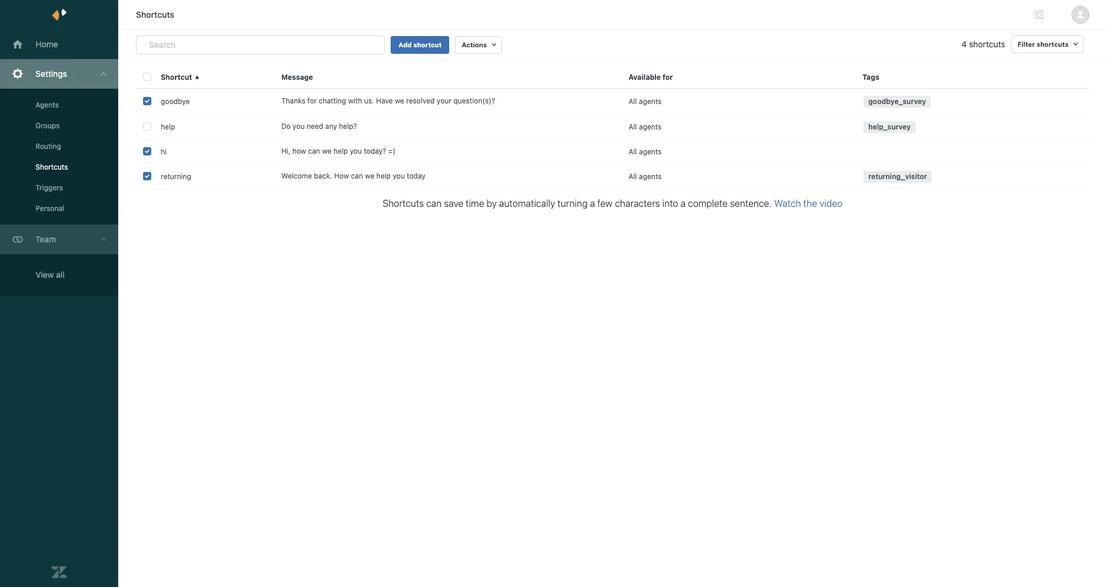Task type: describe. For each thing, give the bounding box(es) containing it.
returning
[[161, 172, 191, 181]]

3 all agents cell from the top
[[622, 140, 856, 163]]

your
[[437, 96, 452, 105]]

help_survey
[[869, 122, 911, 131]]

all agents for goodbye_survey
[[629, 97, 662, 106]]

3 agents from the top
[[639, 147, 662, 156]]

for for available
[[663, 72, 673, 81]]

0 horizontal spatial can
[[308, 147, 320, 156]]

2 vertical spatial we
[[365, 172, 375, 180]]

watch
[[775, 198, 802, 209]]

filter
[[1018, 40, 1036, 48]]

agents
[[35, 101, 59, 109]]

how
[[334, 172, 349, 180]]

0 horizontal spatial shortcuts
[[35, 163, 68, 172]]

available for
[[629, 72, 673, 81]]

all agents for help_survey
[[629, 122, 662, 131]]

shortcut
[[414, 41, 442, 48]]

all agents cell for returning_visitor
[[622, 164, 856, 189]]

with
[[348, 96, 362, 105]]

automatically
[[499, 198, 556, 209]]

groups
[[35, 121, 60, 130]]

available
[[629, 72, 661, 81]]

triggers
[[35, 183, 63, 192]]

2 horizontal spatial help
[[377, 172, 391, 180]]

sentence.
[[730, 198, 772, 209]]

4
[[962, 39, 967, 49]]

need
[[307, 122, 323, 131]]

settings
[[35, 69, 67, 79]]

agents for goodbye_survey
[[639, 97, 662, 106]]

time
[[466, 198, 485, 209]]

shortcuts for filter shortcuts
[[1037, 40, 1069, 48]]

2 vertical spatial you
[[393, 172, 405, 180]]

into
[[663, 198, 679, 209]]

1 a from the left
[[590, 198, 595, 209]]

2 all from the top
[[629, 122, 637, 131]]

for for thanks
[[308, 96, 317, 105]]

2 a from the left
[[681, 198, 686, 209]]

complete
[[688, 198, 728, 209]]

message
[[281, 72, 313, 81]]

hi
[[161, 147, 167, 156]]

welcome back. how can we help you today
[[281, 172, 426, 180]]

=)
[[388, 147, 396, 156]]

hi, how can we help you today? =)
[[281, 147, 396, 156]]

0 vertical spatial we
[[395, 96, 405, 105]]

resolved
[[407, 96, 435, 105]]

0 vertical spatial shortcuts
[[136, 9, 174, 20]]

do you need any help?
[[281, 122, 357, 131]]

2 vertical spatial can
[[426, 198, 442, 209]]

personal
[[35, 204, 64, 213]]

add shortcut
[[399, 41, 442, 48]]

row containing hi, how can we help you today? =)
[[136, 140, 1090, 164]]

hi,
[[281, 147, 291, 156]]

all
[[56, 270, 65, 280]]

0 horizontal spatial we
[[322, 147, 332, 156]]

thanks
[[281, 96, 306, 105]]

0 horizontal spatial help
[[161, 122, 175, 131]]

welcome
[[281, 172, 312, 180]]

returning_visitor
[[869, 172, 928, 181]]



Task type: vqa. For each thing, say whether or not it's contained in the screenshot.
you to the middle
yes



Task type: locate. For each thing, give the bounding box(es) containing it.
shortcuts
[[970, 39, 1006, 49], [1037, 40, 1069, 48]]

4 all from the top
[[629, 172, 637, 181]]

1 all from the top
[[629, 97, 637, 106]]

table
[[136, 65, 1099, 587]]

actions
[[462, 41, 487, 48]]

you right do at the top left
[[293, 122, 305, 131]]

2 horizontal spatial you
[[393, 172, 405, 180]]

help
[[161, 122, 175, 131], [334, 147, 348, 156], [377, 172, 391, 180]]

available for column header
[[622, 65, 856, 89]]

for
[[663, 72, 673, 81], [308, 96, 317, 105]]

0 horizontal spatial shortcuts
[[970, 39, 1006, 49]]

agents for returning_visitor
[[639, 172, 662, 181]]

2 vertical spatial shortcuts
[[383, 198, 424, 209]]

0 vertical spatial you
[[293, 122, 305, 131]]

watch the video link
[[775, 198, 843, 209]]

for inside 'column header'
[[663, 72, 673, 81]]

us.
[[364, 96, 374, 105]]

thanks for chatting with us. have we resolved your question(s)?
[[281, 96, 495, 105]]

0 horizontal spatial a
[[590, 198, 595, 209]]

0 vertical spatial can
[[308, 147, 320, 156]]

you
[[293, 122, 305, 131], [350, 147, 362, 156], [393, 172, 405, 180]]

1 row from the top
[[136, 65, 1090, 89]]

team
[[35, 234, 56, 244]]

0 vertical spatial help
[[161, 122, 175, 131]]

for right available
[[663, 72, 673, 81]]

any
[[325, 122, 337, 131]]

all for =)
[[629, 147, 637, 156]]

video
[[820, 198, 843, 209]]

filter shortcuts
[[1018, 40, 1069, 48]]

characters
[[615, 198, 661, 209]]

all for today
[[629, 172, 637, 181]]

do
[[281, 122, 291, 131]]

2 vertical spatial help
[[377, 172, 391, 180]]

shortcut column header
[[154, 65, 274, 89]]

cell
[[856, 140, 1090, 163]]

you left today
[[393, 172, 405, 180]]

2 horizontal spatial we
[[395, 96, 405, 105]]

row containing do you need any help?
[[136, 114, 1090, 140]]

goodbye
[[161, 97, 190, 106]]

we up back.
[[322, 147, 332, 156]]

tags column header
[[856, 65, 1090, 89]]

0 horizontal spatial for
[[308, 96, 317, 105]]

2 horizontal spatial shortcuts
[[383, 198, 424, 209]]

all for resolved
[[629, 97, 637, 106]]

1 all agents from the top
[[629, 97, 662, 106]]

help down =)
[[377, 172, 391, 180]]

we down today?
[[365, 172, 375, 180]]

add
[[399, 41, 412, 48]]

for right thanks
[[308, 96, 317, 105]]

3 all agents from the top
[[629, 147, 662, 156]]

today
[[407, 172, 426, 180]]

all
[[629, 97, 637, 106], [629, 122, 637, 131], [629, 147, 637, 156], [629, 172, 637, 181]]

0 vertical spatial for
[[663, 72, 673, 81]]

the
[[804, 198, 818, 209]]

question(s)?
[[454, 96, 495, 105]]

2 row from the top
[[136, 89, 1090, 114]]

1 horizontal spatial a
[[681, 198, 686, 209]]

tags
[[863, 72, 880, 81]]

a right into
[[681, 198, 686, 209]]

routing
[[35, 142, 61, 151]]

1 vertical spatial help
[[334, 147, 348, 156]]

agents for help_survey
[[639, 122, 662, 131]]

2 agents from the top
[[639, 122, 662, 131]]

view all
[[35, 270, 65, 280]]

1 agents from the top
[[639, 97, 662, 106]]

1 horizontal spatial shortcuts
[[1037, 40, 1069, 48]]

agents
[[639, 97, 662, 106], [639, 122, 662, 131], [639, 147, 662, 156], [639, 172, 662, 181]]

actions button
[[456, 36, 502, 54]]

today?
[[364, 147, 387, 156]]

you left today?
[[350, 147, 362, 156]]

message column header
[[274, 65, 622, 89]]

1 horizontal spatial shortcuts
[[136, 9, 174, 20]]

1 vertical spatial can
[[351, 172, 363, 180]]

chatting
[[319, 96, 346, 105]]

all agents cell for help_survey
[[622, 114, 856, 139]]

4 row from the top
[[136, 140, 1090, 164]]

5 row from the top
[[136, 164, 1090, 189]]

all agents cell
[[622, 89, 856, 114], [622, 114, 856, 139], [622, 140, 856, 163], [622, 164, 856, 189]]

by
[[487, 198, 497, 209]]

can right how
[[351, 172, 363, 180]]

row containing thanks for chatting with us. have we resolved your question(s)?
[[136, 89, 1090, 114]]

4 all agents cell from the top
[[622, 164, 856, 189]]

shortcuts can save time by automatically turning a few characters into a complete sentence. watch the video
[[383, 198, 843, 209]]

help up hi
[[161, 122, 175, 131]]

1 vertical spatial for
[[308, 96, 317, 105]]

can right "how"
[[308, 147, 320, 156]]

we right have
[[395, 96, 405, 105]]

shortcuts inside button
[[1037, 40, 1069, 48]]

shortcuts for 4 shortcuts
[[970, 39, 1006, 49]]

shortcut
[[161, 72, 192, 81]]

can
[[308, 147, 320, 156], [351, 172, 363, 180], [426, 198, 442, 209]]

filter shortcuts button
[[1012, 35, 1084, 53]]

all agents for returning_visitor
[[629, 172, 662, 181]]

1 horizontal spatial we
[[365, 172, 375, 180]]

a
[[590, 198, 595, 209], [681, 198, 686, 209]]

1 all agents cell from the top
[[622, 89, 856, 114]]

back.
[[314, 172, 332, 180]]

3 row from the top
[[136, 114, 1090, 140]]

view
[[35, 270, 54, 280]]

4 agents from the top
[[639, 172, 662, 181]]

how
[[293, 147, 306, 156]]

turning
[[558, 198, 588, 209]]

few
[[598, 198, 613, 209]]

we
[[395, 96, 405, 105], [322, 147, 332, 156], [365, 172, 375, 180]]

zendesk products image
[[1036, 11, 1044, 19]]

Search field
[[149, 40, 364, 50]]

all agents
[[629, 97, 662, 106], [629, 122, 662, 131], [629, 147, 662, 156], [629, 172, 662, 181]]

1 vertical spatial we
[[322, 147, 332, 156]]

add shortcut button
[[391, 36, 450, 54]]

a left few on the top of the page
[[590, 198, 595, 209]]

2 all agents from the top
[[629, 122, 662, 131]]

shortcuts
[[136, 9, 174, 20], [35, 163, 68, 172], [383, 198, 424, 209]]

1 horizontal spatial for
[[663, 72, 673, 81]]

1 vertical spatial shortcuts
[[35, 163, 68, 172]]

1 horizontal spatial help
[[334, 147, 348, 156]]

row containing shortcut
[[136, 65, 1090, 89]]

help up how
[[334, 147, 348, 156]]

all agents cell for goodbye_survey
[[622, 89, 856, 114]]

row
[[136, 65, 1090, 89], [136, 89, 1090, 114], [136, 114, 1090, 140], [136, 140, 1090, 164], [136, 164, 1090, 189]]

table containing shortcuts can save time by automatically turning a few characters into a complete sentence.
[[136, 65, 1099, 587]]

1 horizontal spatial you
[[350, 147, 362, 156]]

help?
[[339, 122, 357, 131]]

save
[[444, 198, 464, 209]]

4 all agents from the top
[[629, 172, 662, 181]]

goodbye_survey
[[869, 97, 927, 106]]

shortcuts inside table
[[383, 198, 424, 209]]

1 vertical spatial you
[[350, 147, 362, 156]]

shortcuts right 4
[[970, 39, 1006, 49]]

3 all from the top
[[629, 147, 637, 156]]

can left save
[[426, 198, 442, 209]]

2 horizontal spatial can
[[426, 198, 442, 209]]

row containing welcome back. how can we help you today
[[136, 164, 1090, 189]]

2 all agents cell from the top
[[622, 114, 856, 139]]

shortcuts right filter
[[1037, 40, 1069, 48]]

1 horizontal spatial can
[[351, 172, 363, 180]]

0 horizontal spatial you
[[293, 122, 305, 131]]

have
[[376, 96, 393, 105]]

4 shortcuts
[[962, 39, 1006, 49]]

home
[[35, 39, 58, 49]]



